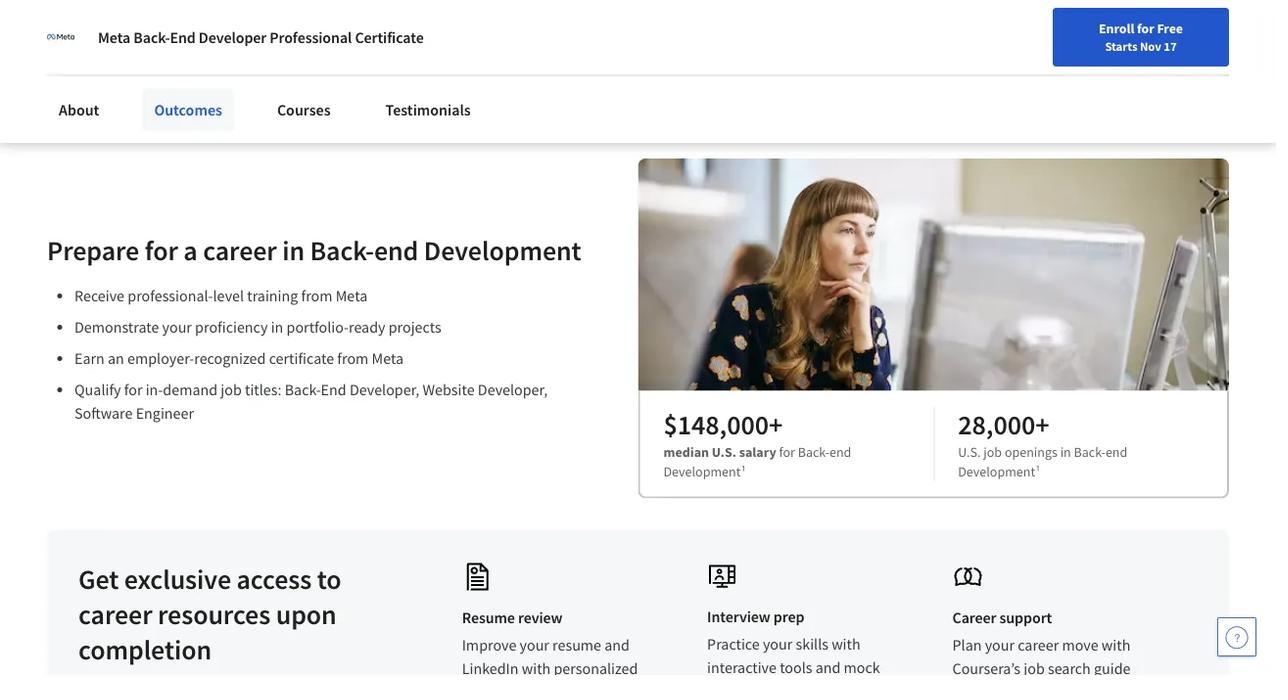 Task type: vqa. For each thing, say whether or not it's contained in the screenshot.
Meta Icon
yes



Task type: locate. For each thing, give the bounding box(es) containing it.
completion
[[78, 633, 212, 667]]

end inside qualify for in-demand job titles: back-end developer, website developer, software engineer
[[321, 380, 346, 400]]

back- right salary
[[798, 443, 830, 461]]

0 horizontal spatial with
[[522, 660, 551, 677]]

developer, right website
[[478, 380, 548, 400]]

career up "level"
[[203, 234, 277, 268]]

1 horizontal spatial and
[[816, 659, 841, 677]]

meta
[[98, 27, 130, 47], [336, 286, 368, 306], [372, 349, 404, 368]]

coursera's
[[953, 660, 1021, 677]]

1 vertical spatial in
[[271, 317, 283, 337]]

2 ¹ from the left
[[1036, 463, 1041, 481]]

1 horizontal spatial job
[[984, 443, 1002, 461]]

$148,000
[[664, 408, 769, 442]]

0 horizontal spatial end
[[170, 27, 196, 47]]

level
[[213, 286, 244, 306]]

job left search
[[1024, 660, 1045, 677]]

end right openings
[[1106, 443, 1128, 461]]

¹ down openings
[[1036, 463, 1041, 481]]

1 vertical spatial and
[[816, 659, 841, 677]]

qualify
[[74, 380, 121, 400]]

portfolio-
[[287, 317, 349, 337]]

your down professional-
[[162, 317, 192, 337]]

career down support at the bottom of page
[[1018, 636, 1059, 656]]

prepare for a career in back-end development
[[47, 234, 581, 268]]

back- inside 28,000 + u.s. job openings in back-end development
[[1074, 443, 1106, 461]]

in-
[[146, 380, 163, 400]]

2 vertical spatial career
[[1018, 636, 1059, 656]]

with inside career support plan your career move with coursera's job search guide
[[1102, 636, 1131, 656]]

career
[[203, 234, 277, 268], [78, 598, 152, 632], [1018, 636, 1059, 656]]

and right resume
[[605, 636, 630, 656]]

0 vertical spatial meta
[[98, 27, 130, 47]]

for
[[1137, 20, 1155, 37], [268, 42, 288, 62], [145, 234, 178, 268], [124, 380, 143, 400], [779, 443, 795, 461]]

your
[[162, 317, 192, 337], [763, 635, 793, 655], [520, 636, 549, 656], [985, 636, 1015, 656]]

1 vertical spatial end
[[321, 380, 346, 400]]

from down ready
[[337, 349, 369, 368]]

practice
[[707, 635, 760, 655]]

1 horizontal spatial +
[[1036, 408, 1050, 442]]

coursera image
[[24, 16, 148, 47]]

from up portfolio-
[[301, 286, 333, 306]]

back- down certificate at left bottom
[[285, 380, 321, 400]]

end inside for back-end development
[[830, 443, 852, 461]]

0 horizontal spatial developer,
[[350, 380, 420, 400]]

0 vertical spatial and
[[605, 636, 630, 656]]

end inside 28,000 + u.s. job openings in back-end development
[[1106, 443, 1128, 461]]

your inside resume review improve your resume and linkedin with personalize
[[520, 636, 549, 656]]

career
[[953, 609, 997, 628]]

job down 28,000
[[984, 443, 1002, 461]]

for right salary
[[779, 443, 795, 461]]

with right linkedin
[[522, 660, 551, 677]]

2 horizontal spatial career
[[1018, 636, 1059, 656]]

u.s. inside 28,000 + u.s. job openings in back-end development
[[958, 443, 981, 461]]

career inside career support plan your career move with coursera's job search guide
[[1018, 636, 1059, 656]]

1 ¹ from the left
[[741, 463, 746, 481]]

your up tools at the right
[[763, 635, 793, 655]]

0 horizontal spatial +
[[769, 408, 783, 442]]

1 horizontal spatial with
[[832, 635, 861, 655]]

1 u.s. from the left
[[712, 443, 737, 461]]

2 vertical spatial job
[[1024, 660, 1045, 677]]

2 vertical spatial in
[[1061, 443, 1071, 461]]

0 horizontal spatial ¹
[[741, 463, 746, 481]]

for left business
[[268, 42, 288, 62]]

meta down ready
[[372, 349, 404, 368]]

$148,000 + median u.s. salary
[[664, 408, 783, 461]]

end up "projects"
[[374, 234, 419, 268]]

from
[[301, 286, 333, 306], [337, 349, 369, 368]]

resume
[[553, 636, 601, 656]]

earn an employer-recognized certificate from meta
[[74, 349, 404, 368]]

with up guide
[[1102, 636, 1131, 656]]

titles:
[[245, 380, 282, 400]]

meta up ready
[[336, 286, 368, 306]]

for left "in-"
[[124, 380, 143, 400]]

meta right the meta icon
[[98, 27, 130, 47]]

with inside resume review improve your resume and linkedin with personalize
[[522, 660, 551, 677]]

in
[[282, 234, 305, 268], [271, 317, 283, 337], [1061, 443, 1071, 461]]

career inside the get exclusive access to career resources upon completion
[[78, 598, 152, 632]]

1 horizontal spatial ¹
[[1036, 463, 1041, 481]]

2 horizontal spatial development
[[958, 463, 1036, 481]]

1 horizontal spatial developer,
[[478, 380, 548, 400]]

median
[[664, 443, 709, 461]]

0 vertical spatial job
[[221, 380, 242, 400]]

software
[[74, 403, 133, 423]]

professional-
[[128, 286, 213, 306]]

career for plan
[[1018, 636, 1059, 656]]

0 horizontal spatial career
[[78, 598, 152, 632]]

qualify for in-demand job titles: back-end developer, website developer, software engineer
[[74, 380, 548, 423]]

2 developer, from the left
[[478, 380, 548, 400]]

0 horizontal spatial u.s.
[[712, 443, 737, 461]]

+ up salary
[[769, 408, 783, 442]]

with
[[832, 635, 861, 655], [1102, 636, 1131, 656], [522, 660, 551, 677]]

+ inside "$148,000 + median u.s. salary"
[[769, 408, 783, 442]]

get exclusive access to career resources upon completion
[[78, 562, 341, 667]]

0 horizontal spatial development
[[424, 234, 581, 268]]

end
[[374, 234, 419, 268], [830, 443, 852, 461], [1106, 443, 1128, 461]]

your inside career support plan your career move with coursera's job search guide
[[985, 636, 1015, 656]]

learn more about coursera for business link
[[79, 42, 350, 62]]

¹ for 28,000
[[1036, 463, 1041, 481]]

in inside 28,000 + u.s. job openings in back-end development
[[1061, 443, 1071, 461]]

recognized
[[194, 349, 266, 368]]

career for access
[[78, 598, 152, 632]]

development
[[424, 234, 581, 268], [664, 463, 741, 481], [958, 463, 1036, 481]]

2 + from the left
[[1036, 408, 1050, 442]]

1 vertical spatial job
[[984, 443, 1002, 461]]

support
[[1000, 609, 1052, 628]]

guide
[[1094, 660, 1131, 677]]

end right salary
[[830, 443, 852, 461]]

your inside interview prep practice your skills with interactive tools and moc
[[763, 635, 793, 655]]

tools
[[780, 659, 813, 677]]

coursera enterprise logos image
[[824, 0, 1197, 47]]

menu item
[[921, 20, 1047, 83]]

u.s. down 28,000
[[958, 443, 981, 461]]

back- inside for back-end development
[[798, 443, 830, 461]]

0 horizontal spatial job
[[221, 380, 242, 400]]

prepare
[[47, 234, 139, 268]]

+ up openings
[[1036, 408, 1050, 442]]

1 + from the left
[[769, 408, 783, 442]]

testimonials
[[386, 100, 471, 120]]

0 horizontal spatial and
[[605, 636, 630, 656]]

with right skills
[[832, 635, 861, 655]]

and inside interview prep practice your skills with interactive tools and moc
[[816, 659, 841, 677]]

u.s. down $148,000
[[712, 443, 737, 461]]

more
[[121, 42, 157, 62]]

and
[[605, 636, 630, 656], [816, 659, 841, 677]]

skills
[[796, 635, 829, 655]]

job
[[221, 380, 242, 400], [984, 443, 1002, 461], [1024, 660, 1045, 677]]

+
[[769, 408, 783, 442], [1036, 408, 1050, 442]]

for inside for back-end development
[[779, 443, 795, 461]]

1 horizontal spatial career
[[203, 234, 277, 268]]

developer,
[[350, 380, 420, 400], [478, 380, 548, 400]]

enroll
[[1099, 20, 1135, 37]]

for inside qualify for in-demand job titles: back-end developer, website developer, software engineer
[[124, 380, 143, 400]]

u.s. inside "$148,000 + median u.s. salary"
[[712, 443, 737, 461]]

end right more
[[170, 27, 196, 47]]

1 horizontal spatial u.s.
[[958, 443, 981, 461]]

+ for $148,000
[[769, 408, 783, 442]]

in down training
[[271, 317, 283, 337]]

development inside 28,000 + u.s. job openings in back-end development
[[958, 463, 1036, 481]]

learn
[[79, 42, 118, 62]]

in up training
[[282, 234, 305, 268]]

1 vertical spatial from
[[337, 349, 369, 368]]

job down recognized at bottom
[[221, 380, 242, 400]]

your down review
[[520, 636, 549, 656]]

career down get
[[78, 598, 152, 632]]

2 u.s. from the left
[[958, 443, 981, 461]]

1 vertical spatial meta
[[336, 286, 368, 306]]

0 vertical spatial career
[[203, 234, 277, 268]]

your up coursera's
[[985, 636, 1015, 656]]

for inside the enroll for free starts nov 17
[[1137, 20, 1155, 37]]

end
[[170, 27, 196, 47], [321, 380, 346, 400]]

back- right openings
[[1074, 443, 1106, 461]]

outcomes
[[154, 100, 222, 120]]

1 horizontal spatial end
[[830, 443, 852, 461]]

2 horizontal spatial meta
[[372, 349, 404, 368]]

back-
[[133, 27, 170, 47], [310, 234, 374, 268], [285, 380, 321, 400], [798, 443, 830, 461], [1074, 443, 1106, 461]]

2 horizontal spatial job
[[1024, 660, 1045, 677]]

professional
[[270, 27, 352, 47]]

¹
[[741, 463, 746, 481], [1036, 463, 1041, 481]]

end down certificate at left bottom
[[321, 380, 346, 400]]

0 horizontal spatial from
[[301, 286, 333, 306]]

resume
[[462, 609, 515, 628]]

None search field
[[279, 12, 514, 51]]

upon
[[276, 598, 337, 632]]

website
[[423, 380, 475, 400]]

+ inside 28,000 + u.s. job openings in back-end development
[[1036, 408, 1050, 442]]

for left a
[[145, 234, 178, 268]]

2 horizontal spatial with
[[1102, 636, 1131, 656]]

¹ down salary
[[741, 463, 746, 481]]

1 horizontal spatial end
[[321, 380, 346, 400]]

about link
[[47, 88, 111, 131]]

0 vertical spatial end
[[170, 27, 196, 47]]

for for starts
[[1137, 20, 1155, 37]]

1 vertical spatial career
[[78, 598, 152, 632]]

engineer
[[136, 403, 194, 423]]

in right openings
[[1061, 443, 1071, 461]]

resume review improve your resume and linkedin with personalize
[[462, 609, 638, 677]]

and down skills
[[816, 659, 841, 677]]

developer, left website
[[350, 380, 420, 400]]

coursera
[[204, 42, 265, 62]]

salary
[[739, 443, 776, 461]]

2 vertical spatial meta
[[372, 349, 404, 368]]

interactive
[[707, 659, 777, 677]]

1 horizontal spatial development
[[664, 463, 741, 481]]

demonstrate
[[74, 317, 159, 337]]

2 horizontal spatial end
[[1106, 443, 1128, 461]]

for up nov
[[1137, 20, 1155, 37]]

your for career support plan your career move with coursera's job search guide
[[985, 636, 1015, 656]]

job inside qualify for in-demand job titles: back-end developer, website developer, software engineer
[[221, 380, 242, 400]]



Task type: describe. For each thing, give the bounding box(es) containing it.
plan
[[953, 636, 982, 656]]

interview prep practice your skills with interactive tools and moc
[[707, 608, 880, 677]]

improve
[[462, 636, 517, 656]]

projects
[[389, 317, 441, 337]]

back- inside qualify for in-demand job titles: back-end developer, website developer, software engineer
[[285, 380, 321, 400]]

28,000
[[958, 408, 1036, 442]]

job inside career support plan your career move with coursera's job search guide
[[1024, 660, 1045, 677]]

and inside resume review improve your resume and linkedin with personalize
[[605, 636, 630, 656]]

help center image
[[1225, 626, 1249, 649]]

1 developer, from the left
[[350, 380, 420, 400]]

enroll for free starts nov 17
[[1099, 20, 1183, 54]]

proficiency
[[195, 317, 268, 337]]

courses link
[[265, 88, 342, 131]]

earn
[[74, 349, 105, 368]]

0 horizontal spatial meta
[[98, 27, 130, 47]]

learn more about coursera for business
[[79, 42, 350, 62]]

receive professional-level training from meta
[[74, 286, 368, 306]]

back- right the learn
[[133, 27, 170, 47]]

exclusive
[[124, 562, 231, 597]]

openings
[[1005, 443, 1058, 461]]

development inside for back-end development
[[664, 463, 741, 481]]

0 horizontal spatial end
[[374, 234, 419, 268]]

about
[[160, 42, 201, 62]]

your for interview prep practice your skills with interactive tools and moc
[[763, 635, 793, 655]]

about
[[59, 100, 99, 120]]

free
[[1157, 20, 1183, 37]]

resources
[[158, 598, 271, 632]]

ready
[[349, 317, 385, 337]]

demonstrate your proficiency in portfolio-ready projects
[[74, 317, 441, 337]]

¹ for $148,000
[[741, 463, 746, 481]]

outcomes link
[[142, 88, 234, 131]]

linkedin
[[462, 660, 519, 677]]

job inside 28,000 + u.s. job openings in back-end development
[[984, 443, 1002, 461]]

0 vertical spatial from
[[301, 286, 333, 306]]

get
[[78, 562, 119, 597]]

your for resume review improve your resume and linkedin with personalize
[[520, 636, 549, 656]]

0 vertical spatial in
[[282, 234, 305, 268]]

demand
[[163, 380, 218, 400]]

certificate
[[269, 349, 334, 368]]

testimonials link
[[374, 88, 483, 131]]

meta image
[[47, 24, 74, 51]]

a
[[184, 234, 198, 268]]

review
[[518, 609, 563, 628]]

for for career
[[145, 234, 178, 268]]

move
[[1062, 636, 1099, 656]]

interview
[[707, 608, 771, 627]]

1 horizontal spatial from
[[337, 349, 369, 368]]

employer-
[[127, 349, 194, 368]]

1 horizontal spatial meta
[[336, 286, 368, 306]]

for back-end development
[[664, 443, 852, 481]]

access
[[237, 562, 312, 597]]

courses
[[277, 100, 331, 120]]

back- up portfolio-
[[310, 234, 374, 268]]

starts
[[1105, 38, 1138, 54]]

developer
[[199, 27, 267, 47]]

business
[[291, 42, 350, 62]]

meta back-end developer professional certificate
[[98, 27, 424, 47]]

+ for 28,000
[[1036, 408, 1050, 442]]

career support plan your career move with coursera's job search guide
[[953, 609, 1131, 677]]

17
[[1164, 38, 1177, 54]]

search
[[1048, 660, 1091, 677]]

certificate
[[355, 27, 424, 47]]

nov
[[1140, 38, 1162, 54]]

training
[[247, 286, 298, 306]]

with inside interview prep practice your skills with interactive tools and moc
[[832, 635, 861, 655]]

an
[[108, 349, 124, 368]]

for for demand
[[124, 380, 143, 400]]

28,000 + u.s. job openings in back-end development
[[958, 408, 1128, 481]]

prep
[[774, 608, 805, 627]]

to
[[317, 562, 341, 597]]

receive
[[74, 286, 124, 306]]



